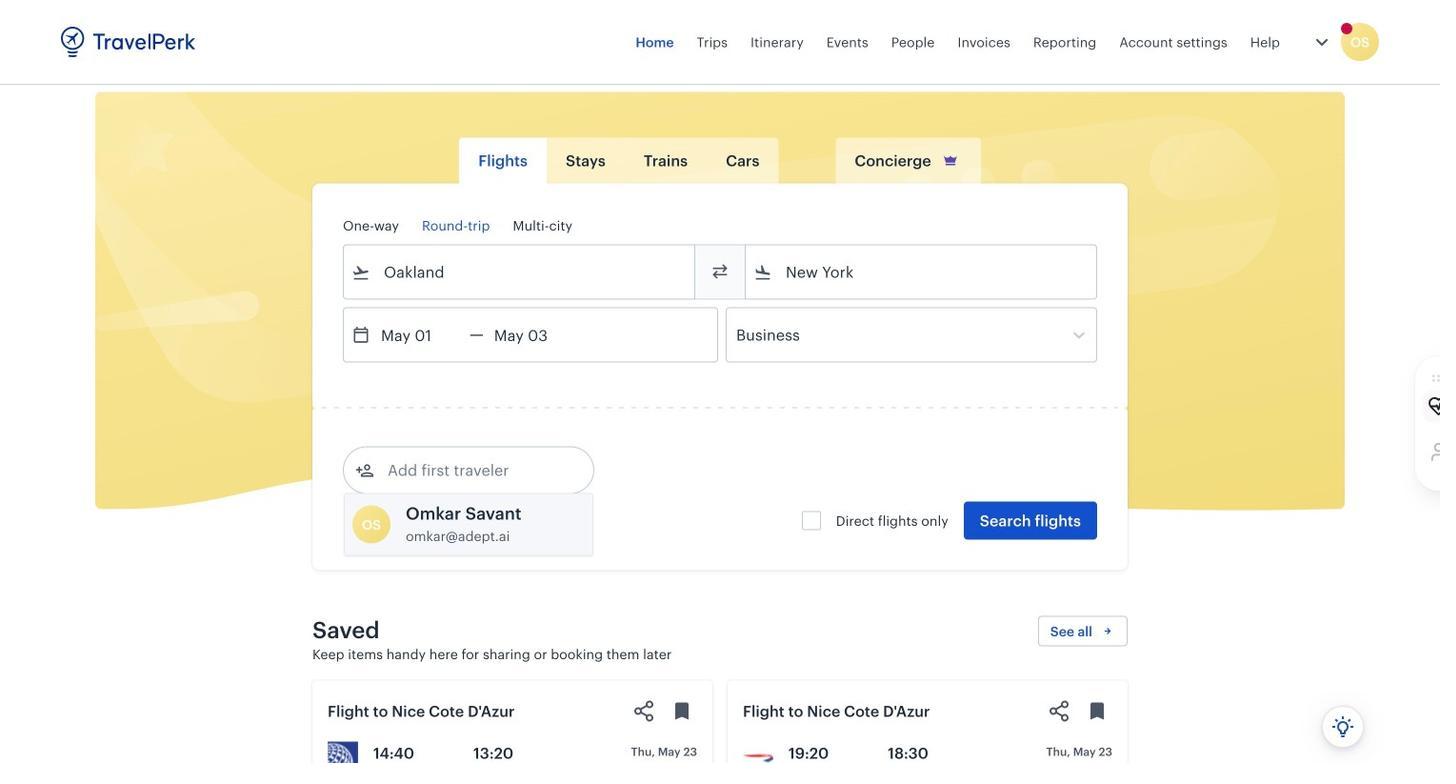 Task type: describe. For each thing, give the bounding box(es) containing it.
united airlines image
[[328, 742, 358, 763]]

From search field
[[371, 257, 670, 287]]

Add first traveler search field
[[374, 455, 573, 485]]



Task type: locate. For each thing, give the bounding box(es) containing it.
To search field
[[773, 257, 1072, 287]]

Depart text field
[[371, 308, 470, 362]]

british airways image
[[743, 742, 774, 763]]

Return text field
[[484, 308, 583, 362]]



Task type: vqa. For each thing, say whether or not it's contained in the screenshot.
RETURN text field
yes



